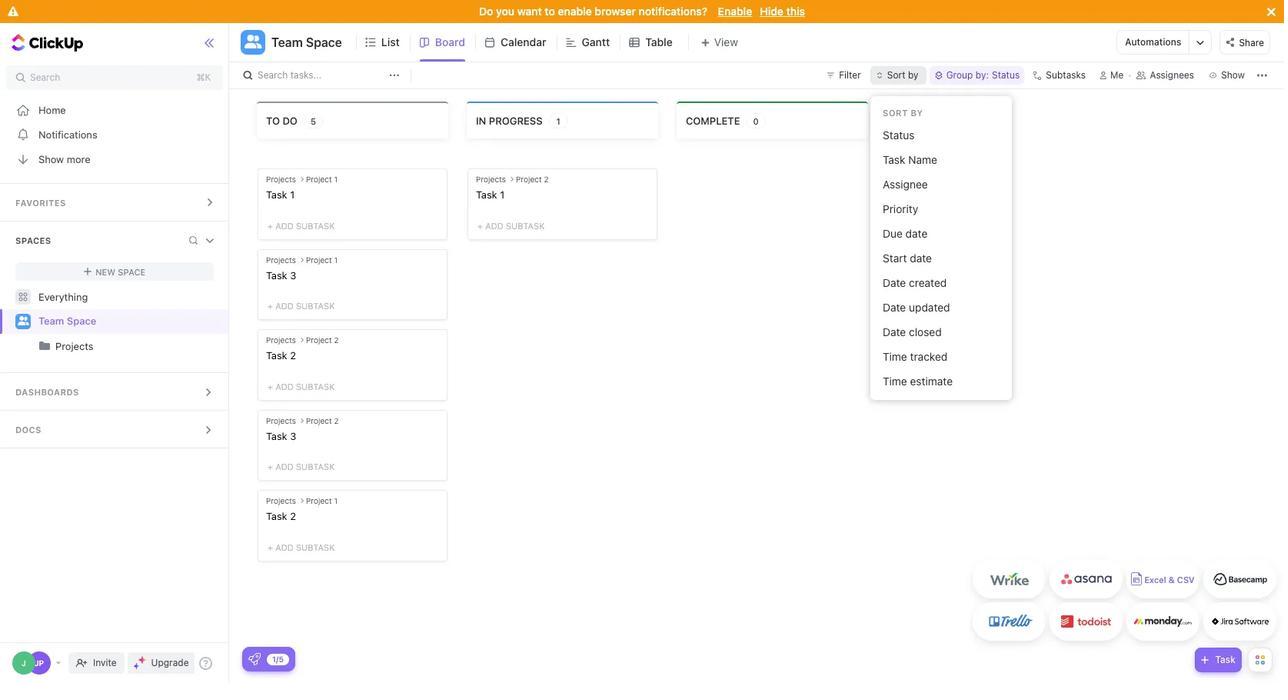 Task type: vqa. For each thing, say whether or not it's contained in the screenshot.
Spaces
no



Task type: describe. For each thing, give the bounding box(es) containing it.
created
[[910, 276, 947, 289]]

user group image
[[17, 316, 29, 326]]

list
[[382, 35, 400, 48]]

excel & csv link
[[1127, 560, 1200, 599]]

projects up task 2
[[266, 336, 296, 345]]

docs
[[15, 425, 41, 435]]

task 3 for project 1
[[266, 269, 296, 281]]

task 2
[[266, 349, 296, 362]]

+ add subtask up ‎task 2
[[268, 462, 335, 472]]

enable
[[558, 5, 592, 18]]

search tasks...
[[258, 69, 322, 81]]

1 projects link from the left
[[2, 334, 216, 359]]

time tracked
[[883, 350, 948, 363]]

gantt
[[582, 35, 610, 48]]

everything
[[38, 290, 88, 303]]

onboarding checklist button element
[[249, 653, 261, 666]]

estimate
[[911, 375, 953, 388]]

+ down ‎task 1 at the top
[[268, 221, 273, 231]]

due date button
[[877, 222, 1006, 246]]

closed
[[910, 325, 942, 339]]

share button
[[1221, 30, 1271, 55]]

Search tasks... text field
[[258, 65, 385, 86]]

show more
[[38, 153, 90, 165]]

start
[[883, 252, 908, 265]]

dashboards
[[15, 387, 79, 397]]

assignees button
[[1131, 66, 1202, 85]]

new
[[96, 267, 116, 277]]

⌘k
[[197, 72, 211, 83]]

+ up ‎task 2
[[268, 462, 273, 472]]

table link
[[646, 23, 679, 62]]

+ up task 2
[[268, 301, 273, 311]]

space for team space link
[[67, 315, 96, 327]]

date closed
[[883, 325, 942, 339]]

+ add subtask down ‎task 2
[[268, 542, 335, 552]]

2 for 3
[[334, 416, 339, 425]]

task inside button
[[883, 153, 906, 166]]

date for date created
[[883, 276, 907, 289]]

share
[[1240, 37, 1265, 48]]

start date
[[883, 252, 933, 265]]

date created button
[[877, 271, 1006, 295]]

project 1 for ‎task 2
[[306, 497, 338, 506]]

+ add subtask down task 1
[[478, 221, 545, 231]]

task name
[[883, 153, 938, 166]]

board link
[[435, 23, 472, 62]]

upgrade link
[[127, 652, 195, 674]]

search for search
[[30, 72, 60, 83]]

by
[[909, 69, 919, 81]]

add up task 2
[[276, 301, 294, 311]]

team space for team space button
[[272, 35, 342, 49]]

team space button
[[265, 25, 342, 59]]

team for team space link
[[38, 315, 64, 327]]

home link
[[0, 98, 230, 122]]

time for time estimate
[[883, 375, 908, 388]]

project 1 for ‎task 1
[[306, 175, 338, 184]]

add down ‎task 2
[[276, 542, 294, 552]]

gantt link
[[582, 23, 617, 62]]

2 for 2
[[334, 336, 339, 345]]

sort by
[[883, 108, 924, 118]]

task name button
[[877, 148, 1006, 172]]

more
[[67, 153, 90, 165]]

&
[[1169, 575, 1176, 585]]

+ down task 2
[[268, 381, 273, 391]]

status
[[883, 128, 915, 142]]

tasks...
[[291, 69, 322, 81]]

table
[[646, 35, 673, 48]]

+ add subtask down ‎task 1 at the top
[[268, 221, 335, 231]]

add down task 2
[[276, 381, 294, 391]]

date updated button
[[877, 295, 1006, 320]]

automations button
[[1118, 31, 1190, 54]]

excel
[[1145, 575, 1167, 585]]

project 2 for task 1
[[516, 175, 549, 184]]

team for team space button
[[272, 35, 303, 49]]

sort by
[[888, 69, 919, 81]]

sort for sort by
[[883, 108, 909, 118]]

+ add subtask up task 2
[[268, 301, 335, 311]]

favorites
[[15, 198, 66, 208]]

date for due date
[[906, 227, 928, 240]]

excel & csv
[[1145, 575, 1195, 585]]

want
[[518, 5, 542, 18]]

you
[[496, 5, 515, 18]]

due date
[[883, 227, 928, 240]]

do you want to enable browser notifications? enable hide this
[[479, 5, 806, 18]]

+ add subtask down task 2
[[268, 381, 335, 391]]

home
[[38, 103, 66, 116]]

due
[[883, 227, 903, 240]]

name
[[909, 153, 938, 166]]

project 2 for task 2
[[306, 336, 339, 345]]

time estimate button
[[877, 369, 1006, 394]]

do
[[283, 114, 298, 127]]

calendar link
[[501, 23, 553, 62]]

by
[[911, 108, 924, 118]]

5
[[311, 116, 316, 126]]

2 projects link from the left
[[55, 334, 216, 359]]

search for search tasks...
[[258, 69, 288, 81]]

do
[[479, 5, 494, 18]]

me
[[1111, 69, 1124, 81]]

browser
[[595, 5, 636, 18]]

assignee button
[[877, 172, 1006, 197]]



Task type: locate. For each thing, give the bounding box(es) containing it.
1 horizontal spatial team
[[272, 35, 303, 49]]

1 date from the top
[[883, 276, 907, 289]]

search
[[258, 69, 288, 81], [30, 72, 60, 83]]

date left closed
[[883, 325, 907, 339]]

1 project 1 from the top
[[306, 175, 338, 184]]

team inside sidebar navigation
[[38, 315, 64, 327]]

team inside button
[[272, 35, 303, 49]]

2 task 3 from the top
[[266, 430, 296, 442]]

1 horizontal spatial team space
[[272, 35, 342, 49]]

team space down everything
[[38, 315, 96, 327]]

3 for project 1
[[290, 269, 296, 281]]

notifications
[[38, 128, 97, 140]]

1 vertical spatial to
[[266, 114, 280, 127]]

complete
[[686, 114, 741, 127]]

projects
[[266, 175, 296, 184], [476, 175, 506, 184], [266, 255, 296, 264], [266, 336, 296, 345], [55, 340, 94, 352], [266, 416, 296, 425], [266, 497, 296, 506]]

to left do
[[266, 114, 280, 127]]

1/5
[[272, 654, 284, 664]]

team space inside sidebar navigation
[[38, 315, 96, 327]]

0 vertical spatial time
[[883, 350, 908, 363]]

0 horizontal spatial search
[[30, 72, 60, 83]]

in
[[476, 114, 487, 127]]

task
[[883, 153, 906, 166], [476, 189, 498, 201], [266, 269, 287, 281], [266, 349, 287, 362], [266, 430, 287, 442], [1216, 654, 1236, 666]]

this
[[787, 5, 806, 18]]

date up date created
[[910, 252, 933, 265]]

date inside button
[[883, 301, 907, 314]]

board
[[435, 35, 466, 48]]

team space inside button
[[272, 35, 342, 49]]

1 horizontal spatial to
[[545, 5, 555, 18]]

project
[[306, 175, 332, 184], [516, 175, 542, 184], [306, 255, 332, 264], [306, 336, 332, 345], [306, 416, 332, 425], [306, 497, 332, 506]]

1 vertical spatial project 1
[[306, 255, 338, 264]]

notifications?
[[639, 5, 708, 18]]

team space up tasks...
[[272, 35, 342, 49]]

team space link
[[38, 309, 216, 334]]

search left tasks...
[[258, 69, 288, 81]]

sidebar navigation
[[0, 23, 230, 683]]

assignee
[[883, 178, 929, 191]]

1 task 3 from the top
[[266, 269, 296, 281]]

2 date from the top
[[883, 301, 907, 314]]

task 3 for project 2
[[266, 430, 296, 442]]

‎task for ‎task 1
[[266, 189, 287, 201]]

0 vertical spatial space
[[306, 35, 342, 49]]

space up search tasks... text box
[[306, 35, 342, 49]]

+ add subtask
[[268, 221, 335, 231], [478, 221, 545, 231], [268, 301, 335, 311], [268, 381, 335, 391], [268, 462, 335, 472], [268, 542, 335, 552]]

tracked
[[911, 350, 948, 363]]

1 3 from the top
[[290, 269, 296, 281]]

0 vertical spatial date
[[906, 227, 928, 240]]

0 vertical spatial ‎task
[[266, 189, 287, 201]]

2 project 1 from the top
[[306, 255, 338, 264]]

2 for 1
[[544, 175, 549, 184]]

date for start date
[[910, 252, 933, 265]]

‎task 2
[[266, 510, 296, 523]]

everything link
[[0, 285, 230, 309]]

2 3 from the top
[[290, 430, 296, 442]]

list link
[[382, 23, 406, 62]]

csv
[[1178, 575, 1195, 585]]

projects up ‎task 1 at the top
[[266, 175, 296, 184]]

projects down ‎task 1 at the top
[[266, 255, 296, 264]]

1 vertical spatial 3
[[290, 430, 296, 442]]

0 horizontal spatial team space
[[38, 315, 96, 327]]

project 2
[[516, 175, 549, 184], [306, 336, 339, 345], [306, 416, 339, 425]]

team up search tasks...
[[272, 35, 303, 49]]

2 vertical spatial project 1
[[306, 497, 338, 506]]

date closed button
[[877, 320, 1006, 345]]

time for time tracked
[[883, 350, 908, 363]]

add
[[276, 221, 294, 231], [486, 221, 504, 231], [276, 301, 294, 311], [276, 381, 294, 391], [276, 462, 294, 472], [276, 542, 294, 552]]

time down the time tracked
[[883, 375, 908, 388]]

1 time from the top
[[883, 350, 908, 363]]

start date button
[[877, 246, 1006, 271]]

2 vertical spatial project 2
[[306, 416, 339, 425]]

priority
[[883, 202, 919, 215]]

hide
[[760, 5, 784, 18]]

0 vertical spatial task 3
[[266, 269, 296, 281]]

add down task 1
[[486, 221, 504, 231]]

‎task
[[266, 189, 287, 201], [266, 510, 287, 523]]

date down start
[[883, 276, 907, 289]]

add down ‎task 1 at the top
[[276, 221, 294, 231]]

projects inside sidebar navigation
[[55, 340, 94, 352]]

0 vertical spatial date
[[883, 276, 907, 289]]

space down everything
[[67, 315, 96, 327]]

search up home
[[30, 72, 60, 83]]

projects down task 2
[[266, 416, 296, 425]]

1 ‎task from the top
[[266, 189, 287, 201]]

notifications link
[[0, 122, 230, 147]]

1 vertical spatial sort
[[883, 108, 909, 118]]

sort inside dropdown button
[[888, 69, 906, 81]]

1 vertical spatial team space
[[38, 315, 96, 327]]

date for date updated
[[883, 301, 907, 314]]

project 2 for task 3
[[306, 416, 339, 425]]

0
[[754, 116, 759, 126]]

to right want
[[545, 5, 555, 18]]

team space for team space link
[[38, 315, 96, 327]]

date right "due"
[[906, 227, 928, 240]]

assignees
[[1151, 69, 1195, 81]]

‎task 1
[[266, 189, 295, 201]]

progress
[[489, 114, 543, 127]]

2 vertical spatial date
[[883, 325, 907, 339]]

date created
[[883, 276, 947, 289]]

sort
[[888, 69, 906, 81], [883, 108, 909, 118]]

projects link
[[2, 334, 216, 359], [55, 334, 216, 359]]

+ down task 1
[[478, 221, 483, 231]]

team
[[272, 35, 303, 49], [38, 315, 64, 327]]

time inside button
[[883, 375, 908, 388]]

time
[[883, 350, 908, 363], [883, 375, 908, 388]]

1 vertical spatial ‎task
[[266, 510, 287, 523]]

project 1 for task 3
[[306, 255, 338, 264]]

0 horizontal spatial team
[[38, 315, 64, 327]]

calendar
[[501, 35, 547, 48]]

3 for project 2
[[290, 430, 296, 442]]

1 horizontal spatial search
[[258, 69, 288, 81]]

2
[[544, 175, 549, 184], [334, 336, 339, 345], [290, 349, 296, 362], [334, 416, 339, 425], [290, 510, 296, 523]]

date for date closed
[[883, 325, 907, 339]]

1 vertical spatial date
[[883, 301, 907, 314]]

1 vertical spatial team
[[38, 315, 64, 327]]

date up date closed
[[883, 301, 907, 314]]

0 vertical spatial sort
[[888, 69, 906, 81]]

date inside button
[[883, 325, 907, 339]]

automations
[[1126, 36, 1182, 48]]

2 time from the top
[[883, 375, 908, 388]]

2 ‎task from the top
[[266, 510, 287, 523]]

sort left by
[[883, 108, 909, 118]]

sort left by on the right top
[[888, 69, 906, 81]]

0 horizontal spatial space
[[67, 315, 96, 327]]

task 3
[[266, 269, 296, 281], [266, 430, 296, 442]]

+ down ‎task 2
[[268, 542, 273, 552]]

0 vertical spatial 3
[[290, 269, 296, 281]]

search inside sidebar navigation
[[30, 72, 60, 83]]

0 vertical spatial project 2
[[516, 175, 549, 184]]

projects up ‎task 2
[[266, 497, 296, 506]]

2 vertical spatial space
[[67, 315, 96, 327]]

1 vertical spatial project 2
[[306, 336, 339, 345]]

0 vertical spatial to
[[545, 5, 555, 18]]

in progress
[[476, 114, 543, 127]]

team space
[[272, 35, 342, 49], [38, 315, 96, 327]]

2 horizontal spatial space
[[306, 35, 342, 49]]

date inside 'button'
[[883, 276, 907, 289]]

3
[[290, 269, 296, 281], [290, 430, 296, 442]]

1 vertical spatial space
[[118, 267, 146, 277]]

space
[[306, 35, 342, 49], [118, 267, 146, 277], [67, 315, 96, 327]]

‎task for ‎task 2
[[266, 510, 287, 523]]

task 1
[[476, 189, 505, 201]]

projects up task 1
[[476, 175, 506, 184]]

time estimate
[[883, 375, 953, 388]]

1 vertical spatial date
[[910, 252, 933, 265]]

team down everything
[[38, 315, 64, 327]]

0 vertical spatial team space
[[272, 35, 342, 49]]

time down date closed
[[883, 350, 908, 363]]

0 vertical spatial project 1
[[306, 175, 338, 184]]

time inside button
[[883, 350, 908, 363]]

space right new
[[118, 267, 146, 277]]

projects down everything
[[55, 340, 94, 352]]

1 horizontal spatial space
[[118, 267, 146, 277]]

to
[[545, 5, 555, 18], [266, 114, 280, 127]]

enable
[[718, 5, 753, 18]]

3 project 1 from the top
[[306, 497, 338, 506]]

space inside button
[[306, 35, 342, 49]]

time tracked button
[[877, 345, 1006, 369]]

show
[[38, 153, 64, 165]]

sort for sort by
[[888, 69, 906, 81]]

status button
[[877, 123, 1006, 148]]

add up ‎task 2
[[276, 462, 294, 472]]

updated
[[910, 301, 951, 314]]

onboarding checklist button image
[[249, 653, 261, 666]]

me button
[[1094, 66, 1131, 85]]

1 vertical spatial task 3
[[266, 430, 296, 442]]

subtask
[[296, 221, 335, 231], [506, 221, 545, 231], [296, 301, 335, 311], [296, 381, 335, 391], [296, 462, 335, 472], [296, 542, 335, 552]]

0 vertical spatial team
[[272, 35, 303, 49]]

date updated
[[883, 301, 951, 314]]

priority button
[[877, 197, 1006, 222]]

0 horizontal spatial to
[[266, 114, 280, 127]]

sort by button
[[871, 66, 927, 85]]

favorites button
[[0, 184, 230, 221]]

invite
[[93, 657, 117, 669]]

1 vertical spatial time
[[883, 375, 908, 388]]

3 date from the top
[[883, 325, 907, 339]]

date
[[883, 276, 907, 289], [883, 301, 907, 314], [883, 325, 907, 339]]

space for team space button
[[306, 35, 342, 49]]

new space
[[96, 267, 146, 277]]



